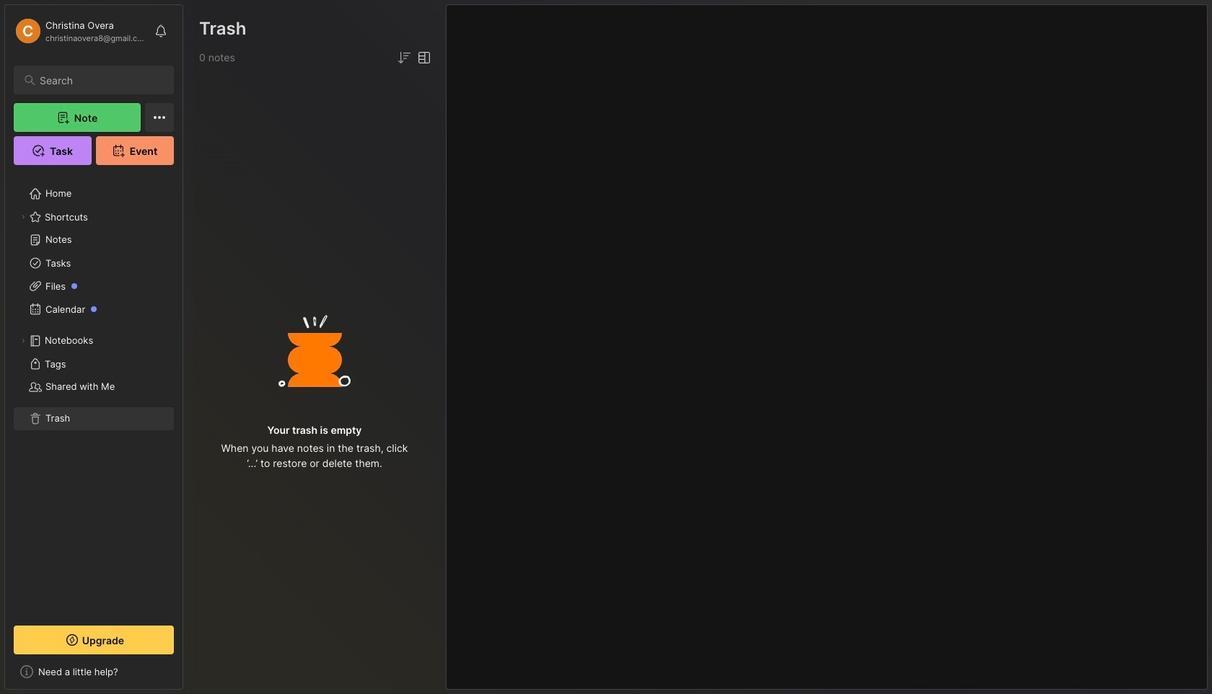 Task type: locate. For each thing, give the bounding box(es) containing it.
main element
[[0, 0, 188, 695]]

None search field
[[40, 71, 161, 89]]

NEED A LITTLE HELP? field
[[5, 661, 183, 684]]

Sort options field
[[395, 49, 413, 66]]

none search field inside main element
[[40, 71, 161, 89]]

View options field
[[413, 49, 433, 66]]

Search text field
[[40, 74, 161, 87]]

expand notebooks image
[[19, 337, 27, 346]]



Task type: vqa. For each thing, say whether or not it's contained in the screenshot.
"NEED A LITTLE HELP?" FIELD
yes



Task type: describe. For each thing, give the bounding box(es) containing it.
click to collapse image
[[177, 666, 188, 683]]

Account field
[[14, 17, 147, 45]]

note window element
[[446, 4, 1208, 691]]



